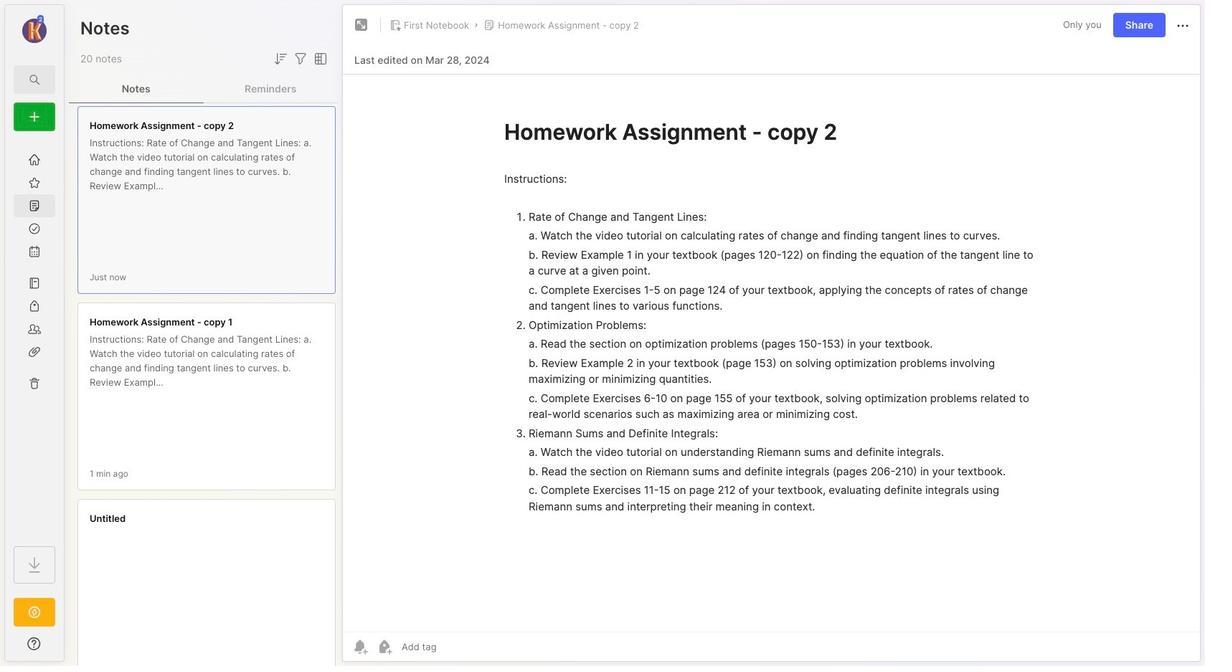 Task type: locate. For each thing, give the bounding box(es) containing it.
View options field
[[309, 50, 329, 67]]

tree
[[5, 140, 64, 534]]

note window element
[[342, 4, 1201, 666]]

more actions image
[[1175, 17, 1192, 34]]

Note Editor text field
[[343, 74, 1201, 632]]

Add tag field
[[400, 641, 509, 654]]

click to expand image
[[63, 640, 74, 657]]

edit search image
[[26, 71, 43, 88]]

tree inside main element
[[5, 140, 64, 534]]

Account field
[[5, 14, 64, 45]]

main element
[[0, 0, 69, 667]]

add a reminder image
[[352, 639, 369, 656]]

expand note image
[[353, 17, 370, 34]]

WHAT'S NEW field
[[5, 633, 64, 656]]

tab list
[[69, 75, 338, 103]]

add filters image
[[292, 50, 309, 67]]



Task type: vqa. For each thing, say whether or not it's contained in the screenshot.
Upgrade image
yes



Task type: describe. For each thing, give the bounding box(es) containing it.
add tag image
[[376, 639, 393, 656]]

upgrade image
[[26, 604, 43, 622]]

Sort options field
[[272, 50, 289, 67]]

home image
[[27, 153, 42, 167]]

Add filters field
[[292, 50, 309, 67]]

More actions field
[[1175, 16, 1192, 34]]



